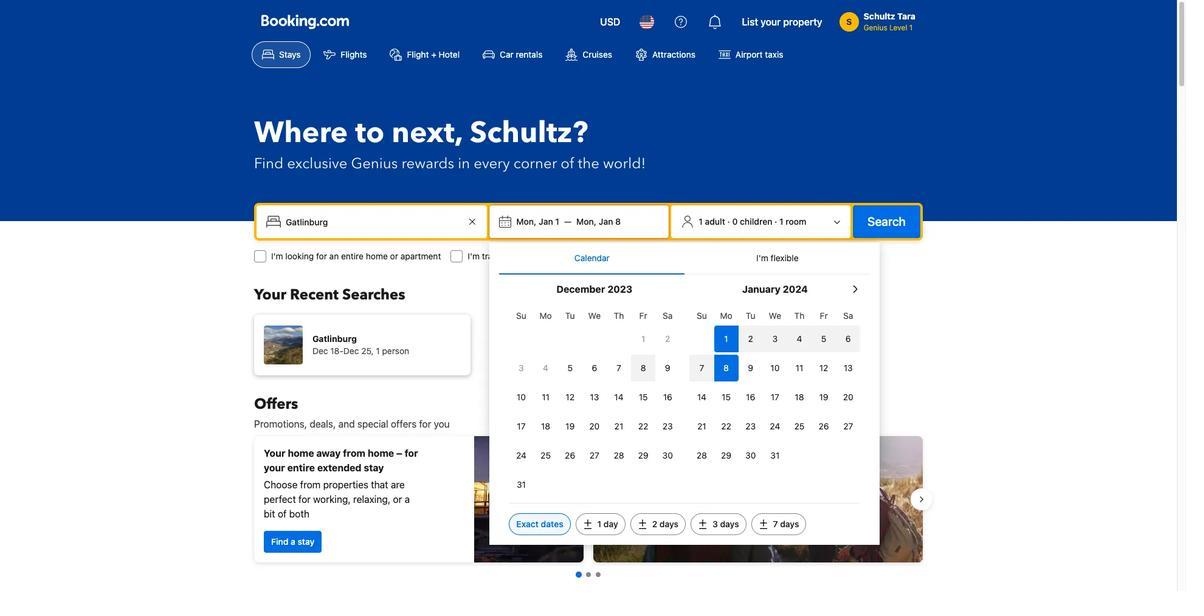 Task type: describe. For each thing, give the bounding box(es) containing it.
looking for i'm
[[285, 251, 314, 261]]

explore
[[603, 480, 636, 491]]

20 December 2023 checkbox
[[582, 413, 607, 440]]

schultz tara genius level 1
[[864, 11, 916, 32]]

16 December 2023 checkbox
[[655, 384, 680, 411]]

stay inside the find a stay link
[[298, 537, 314, 547]]

28 for 28 checkbox
[[614, 450, 624, 461]]

6 December 2023 checkbox
[[582, 355, 607, 382]]

1 horizontal spatial from
[[343, 448, 365, 459]]

2 for 2 option
[[748, 334, 753, 344]]

31 January 2024 checkbox
[[763, 443, 787, 469]]

find a stay
[[271, 537, 314, 547]]

find a stay link
[[264, 531, 322, 553]]

working,
[[313, 494, 351, 505]]

6 for 6 december 2023 checkbox
[[592, 363, 597, 373]]

looking for i'm
[[591, 251, 620, 261]]

21 for 21 checkbox
[[697, 421, 706, 432]]

0 horizontal spatial 2
[[652, 519, 657, 530]]

2 mon, from the left
[[576, 216, 596, 227]]

8 cell
[[714, 353, 738, 382]]

3 December 2023 checkbox
[[509, 355, 533, 382]]

tu for january 2024
[[746, 311, 755, 321]]

you
[[434, 419, 450, 430]]

extended
[[317, 463, 361, 474]]

offers
[[391, 419, 417, 430]]

12 for 12 option
[[566, 392, 575, 402]]

properties
[[323, 480, 368, 491]]

cruises link
[[555, 41, 623, 68]]

flight + hotel link
[[380, 41, 470, 68]]

i'm for i'm looking for an entire home or apartment
[[271, 251, 283, 261]]

every
[[474, 154, 510, 174]]

hotel
[[439, 49, 460, 60]]

29 for 29 option
[[638, 450, 648, 461]]

sa for 2023
[[663, 311, 673, 321]]

of inside the where to next, schultz? find exclusive genius rewards in every corner of the world!
[[561, 154, 574, 174]]

1 left "2" checkbox
[[641, 334, 645, 344]]

16 for 16 january 2024 option
[[746, 392, 755, 402]]

26 January 2024 checkbox
[[812, 413, 836, 440]]

for inside the offers promotions, deals, and special offers for you
[[419, 419, 431, 430]]

21 January 2024 checkbox
[[690, 413, 714, 440]]

Where are you going? field
[[281, 211, 465, 233]]

attractions
[[652, 49, 695, 60]]

i'm looking for an entire home or apartment
[[271, 251, 441, 261]]

are
[[391, 480, 405, 491]]

flight + hotel
[[407, 49, 460, 60]]

mon, jan 8 button
[[572, 211, 626, 233]]

18 for 18 option
[[795, 392, 804, 402]]

27 January 2024 checkbox
[[836, 413, 860, 440]]

usd button
[[593, 7, 628, 36]]

29 December 2023 checkbox
[[631, 443, 655, 469]]

1 horizontal spatial entire
[[341, 251, 364, 261]]

both
[[289, 509, 309, 520]]

level
[[889, 23, 907, 32]]

–
[[396, 448, 402, 459]]

10 for 10 january 2024 option
[[770, 363, 780, 373]]

2 cell
[[738, 323, 763, 353]]

car
[[500, 49, 514, 60]]

or left apartment
[[390, 251, 398, 261]]

search
[[868, 215, 906, 229]]

24 December 2023 checkbox
[[509, 443, 533, 469]]

18 January 2024 checkbox
[[787, 384, 812, 411]]

1 · from the left
[[727, 216, 730, 227]]

mon, jan 1 — mon, jan 8
[[516, 216, 621, 227]]

apartment
[[400, 251, 441, 261]]

december
[[557, 284, 605, 295]]

14 December 2023 checkbox
[[607, 384, 631, 411]]

your home away from home – for your entire extended stay choose from properties that are perfect for working, relaxing, or a bit of both
[[264, 448, 418, 520]]

s
[[846, 16, 852, 27]]

25 January 2024 checkbox
[[787, 413, 812, 440]]

escape
[[650, 522, 679, 533]]

flights
[[635, 251, 659, 261]]

1 dec from the left
[[312, 346, 328, 356]]

the
[[578, 154, 599, 174]]

12 December 2023 checkbox
[[558, 384, 582, 411]]

10 January 2024 checkbox
[[763, 355, 787, 382]]

december 2023
[[557, 284, 632, 295]]

2023
[[607, 284, 632, 295]]

31 for 31 'checkbox'
[[517, 480, 526, 490]]

your account menu schultz tara genius level 1 element
[[839, 5, 920, 33]]

i'm flexible
[[756, 253, 799, 263]]

gatlinburg
[[312, 334, 357, 344]]

19 January 2024 checkbox
[[812, 384, 836, 411]]

offers
[[254, 395, 298, 415]]

in
[[458, 154, 470, 174]]

to
[[355, 113, 384, 153]]

10 for 10 december 2023 option
[[517, 392, 526, 402]]

31 December 2023 checkbox
[[509, 472, 533, 499]]

1 December 2023 checkbox
[[631, 326, 655, 353]]

where
[[254, 113, 348, 153]]

adult
[[705, 216, 725, 227]]

worldwide
[[603, 494, 648, 505]]

5 December 2023 checkbox
[[558, 355, 582, 382]]

23 December 2023 checkbox
[[655, 413, 680, 440]]

home left the 'away'
[[288, 448, 314, 459]]

days for 7 days
[[780, 519, 799, 530]]

stay inside the your home away from home – for your entire extended stay choose from properties that are perfect for working, relaxing, or a bit of both
[[364, 463, 384, 474]]

15 December 2023 checkbox
[[631, 384, 655, 411]]

2 December 2023 checkbox
[[655, 326, 680, 353]]

more
[[725, 494, 748, 505]]

2 · from the left
[[775, 216, 777, 227]]

27 for 27 january 2024 'option'
[[843, 421, 853, 432]]

list
[[742, 16, 758, 27]]

20 for 20 january 2024 option on the bottom of page
[[843, 392, 853, 402]]

sa for 2024
[[843, 311, 853, 321]]

1 January 2024 checkbox
[[714, 326, 738, 353]]

i'm traveling for work
[[468, 251, 550, 261]]

6 cell
[[836, 323, 860, 353]]

list your property
[[742, 16, 822, 27]]

12 for 12 checkbox
[[819, 363, 828, 373]]

deals
[[681, 522, 703, 533]]

and inside the offers promotions, deals, and special offers for you
[[338, 419, 355, 430]]

i'm flexible button
[[685, 243, 870, 274]]

8 for 8 checkbox
[[641, 363, 646, 373]]

10 December 2023 checkbox
[[509, 384, 533, 411]]

2024
[[783, 284, 808, 295]]

destinations
[[699, 480, 752, 491]]

9 January 2024 checkbox
[[738, 355, 763, 382]]

flights
[[341, 49, 367, 60]]

11 December 2023 checkbox
[[533, 384, 558, 411]]

of inside the your home away from home – for your entire extended stay choose from properties that are perfect for working, relaxing, or a bit of both
[[278, 509, 287, 520]]

1 vertical spatial 19
[[565, 421, 575, 432]]

14 for 14 option
[[697, 392, 706, 402]]

room
[[786, 216, 806, 227]]

find late escape deals link
[[603, 517, 711, 539]]

grid for january
[[690, 304, 860, 469]]

bit
[[264, 509, 275, 520]]

26 December 2023 checkbox
[[558, 443, 582, 469]]

28 December 2023 checkbox
[[607, 443, 631, 469]]

3 for 3 january 2024 "option"
[[772, 334, 778, 344]]

home down where are you going? field
[[366, 251, 388, 261]]

2 horizontal spatial 7
[[773, 519, 778, 530]]

save
[[670, 494, 690, 505]]

7 December 2023 checkbox
[[607, 355, 631, 382]]

4 January 2024 checkbox
[[787, 326, 812, 353]]

3 days
[[712, 519, 739, 530]]

3 January 2024 checkbox
[[763, 326, 787, 353]]

5 for 5 january 2024 checkbox
[[821, 334, 826, 344]]

20 January 2024 checkbox
[[836, 384, 860, 411]]

su for january
[[697, 311, 707, 321]]

29 for the 29 option
[[721, 450, 731, 461]]

2 vertical spatial 3
[[712, 519, 718, 530]]

tab list containing calendar
[[499, 243, 870, 275]]

20 for 20 december 2023 option
[[589, 421, 600, 432]]

offers promotions, deals, and special offers for you
[[254, 395, 450, 430]]

find for choose from properties that are perfect for working, relaxing, or a bit of both
[[271, 537, 288, 547]]

2 jan from the left
[[599, 216, 613, 227]]

0
[[732, 216, 738, 227]]

find late escape deals
[[610, 522, 703, 533]]

for left work
[[518, 251, 529, 261]]

searches
[[342, 285, 405, 305]]

11 for 11 january 2024 option
[[796, 363, 803, 373]]

17 December 2023 checkbox
[[509, 413, 533, 440]]

—
[[564, 216, 572, 227]]

mon, jan 1 button
[[511, 211, 564, 233]]

cruises
[[583, 49, 612, 60]]

1 left room
[[779, 216, 783, 227]]

17 for 17 december 2023 option at the bottom left of page
[[517, 421, 526, 432]]

we for january
[[769, 311, 781, 321]]

car rentals
[[500, 49, 543, 60]]

su for december
[[516, 311, 526, 321]]

i'm for i'm flexible
[[756, 253, 768, 263]]

26 for 26 january 2024 "checkbox"
[[819, 421, 829, 432]]

31 for the 31 option in the bottom right of the page
[[770, 450, 780, 461]]

fr for 2024
[[820, 311, 828, 321]]

flexible
[[771, 253, 799, 263]]

that
[[371, 480, 388, 491]]

24 for the 24 december 2023 option
[[516, 450, 526, 461]]

home left the –
[[368, 448, 394, 459]]

calendar button
[[499, 243, 685, 274]]

23 for 23 option on the right
[[663, 421, 673, 432]]

relaxing,
[[353, 494, 390, 505]]

search button
[[853, 205, 920, 238]]

airport taxis link
[[708, 41, 794, 68]]

where to next, schultz? find exclusive genius rewards in every corner of the world!
[[254, 113, 646, 174]]

list your property link
[[735, 7, 830, 36]]

26 for the 26 checkbox at left
[[565, 450, 575, 461]]

25 for the 25 december 2023 option
[[541, 450, 551, 461]]

i'm for i'm traveling for work
[[468, 251, 480, 261]]

group of friends hiking in the mountains on a sunny day image
[[593, 436, 923, 563]]

days for 3 days
[[720, 519, 739, 530]]

30 December 2023 checkbox
[[655, 443, 680, 469]]

11 January 2024 checkbox
[[787, 355, 812, 382]]

18 for 18 december 2023 checkbox on the left bottom of the page
[[541, 421, 550, 432]]

1 left the 'adult'
[[699, 216, 703, 227]]

for up both
[[298, 494, 311, 505]]

calendar
[[574, 253, 610, 263]]

january 2024
[[742, 284, 808, 295]]

region containing your home away from home – for your entire extended stay
[[244, 432, 933, 568]]



Task type: vqa. For each thing, say whether or not it's contained in the screenshot.
first 28 from the right
yes



Task type: locate. For each thing, give the bounding box(es) containing it.
17 for 17 january 2024 checkbox
[[771, 392, 779, 402]]

fr
[[639, 311, 647, 321], [820, 311, 828, 321]]

0 horizontal spatial 18
[[541, 421, 550, 432]]

or down "are"
[[393, 494, 402, 505]]

1 horizontal spatial looking
[[591, 251, 620, 261]]

0 horizontal spatial th
[[614, 311, 624, 321]]

23 for 23 option
[[745, 421, 756, 432]]

26 inside checkbox
[[565, 450, 575, 461]]

0 vertical spatial 12
[[819, 363, 828, 373]]

27
[[843, 421, 853, 432], [590, 450, 599, 461]]

10 left 11 checkbox on the bottom left
[[517, 392, 526, 402]]

15
[[639, 392, 648, 402], [722, 392, 731, 402]]

9
[[665, 363, 670, 373], [748, 363, 753, 373]]

0 vertical spatial 18
[[795, 392, 804, 402]]

0 vertical spatial 31
[[770, 450, 780, 461]]

17 January 2024 checkbox
[[763, 384, 787, 411]]

airport
[[736, 49, 763, 60]]

we up 3 cell
[[769, 311, 781, 321]]

1 21 from the left
[[614, 421, 623, 432]]

looking
[[285, 251, 314, 261], [591, 251, 620, 261]]

we for december
[[588, 311, 601, 321]]

13 right 12 checkbox
[[844, 363, 853, 373]]

th for 2024
[[794, 311, 805, 321]]

24 inside checkbox
[[770, 421, 780, 432]]

8 for "8" checkbox
[[724, 363, 729, 373]]

1 day
[[597, 519, 618, 530]]

entire right an
[[341, 251, 364, 261]]

1 vertical spatial from
[[300, 480, 321, 491]]

fr for 2023
[[639, 311, 647, 321]]

day
[[604, 519, 618, 530]]

9 for 9 january 2024 option
[[748, 363, 753, 373]]

2 th from the left
[[794, 311, 805, 321]]

of up 15%
[[687, 480, 696, 491]]

14 left 15 option
[[697, 392, 706, 402]]

0 vertical spatial 20
[[843, 392, 853, 402]]

9 for 9 checkbox at bottom
[[665, 363, 670, 373]]

7 cell
[[690, 353, 714, 382]]

18
[[795, 392, 804, 402], [541, 421, 550, 432]]

grid
[[509, 304, 680, 499], [690, 304, 860, 469]]

1 horizontal spatial 4
[[797, 334, 802, 344]]

stay up that
[[364, 463, 384, 474]]

1 left —
[[555, 216, 559, 227]]

1 we from the left
[[588, 311, 601, 321]]

0 horizontal spatial entire
[[287, 463, 315, 474]]

person
[[382, 346, 409, 356]]

14 inside option
[[697, 392, 706, 402]]

0 vertical spatial 13
[[844, 363, 853, 373]]

28 for 28 january 2024 checkbox
[[697, 450, 707, 461]]

2 su from the left
[[697, 311, 707, 321]]

or inside explore thousands of destinations worldwide and save 15% or more
[[714, 494, 723, 505]]

22 December 2023 checkbox
[[631, 413, 655, 440]]

24 left 25 january 2024 option
[[770, 421, 780, 432]]

2 dec from the left
[[343, 346, 359, 356]]

next,
[[392, 113, 463, 153]]

17 inside checkbox
[[771, 392, 779, 402]]

0 horizontal spatial a
[[291, 537, 295, 547]]

22
[[638, 421, 648, 432], [721, 421, 731, 432]]

a inside the your home away from home – for your entire extended stay choose from properties that are perfect for working, relaxing, or a bit of both
[[405, 494, 410, 505]]

mo up the 4 december 2023 'checkbox'
[[540, 311, 552, 321]]

stay down both
[[298, 537, 314, 547]]

24 for 24 january 2024 checkbox
[[770, 421, 780, 432]]

looking right the i'm
[[591, 251, 620, 261]]

30 for 30 'checkbox'
[[745, 450, 756, 461]]

1 15 from the left
[[639, 392, 648, 402]]

29
[[638, 450, 648, 461], [721, 450, 731, 461]]

30
[[662, 450, 673, 461], [745, 450, 756, 461]]

2 for "2" checkbox
[[665, 334, 670, 344]]

0 vertical spatial 5
[[821, 334, 826, 344]]

0 horizontal spatial days
[[660, 519, 678, 530]]

21
[[614, 421, 623, 432], [697, 421, 706, 432]]

1 14 from the left
[[614, 392, 623, 402]]

1 29 from the left
[[638, 450, 648, 461]]

for left the flights
[[622, 251, 633, 261]]

entire inside the your home away from home – for your entire extended stay choose from properties that are perfect for working, relaxing, or a bit of both
[[287, 463, 315, 474]]

1 jan from the left
[[539, 216, 553, 227]]

car rentals link
[[472, 41, 553, 68]]

1 sa from the left
[[663, 311, 673, 321]]

2 days from the left
[[720, 519, 739, 530]]

15 for "15 december 2023" checkbox
[[639, 392, 648, 402]]

7 left "8" checkbox
[[699, 363, 704, 373]]

13 December 2023 checkbox
[[582, 384, 607, 411]]

3 days from the left
[[780, 519, 799, 530]]

genius down to at the left of page
[[351, 154, 398, 174]]

explore thousands of destinations worldwide and save 15% or more
[[603, 480, 752, 505]]

booking.com image
[[261, 15, 349, 29]]

4
[[797, 334, 802, 344], [543, 363, 548, 373]]

1 horizontal spatial tu
[[746, 311, 755, 321]]

1 inside cell
[[724, 334, 728, 344]]

1 vertical spatial genius
[[351, 154, 398, 174]]

18 inside checkbox
[[541, 421, 550, 432]]

4 December 2023 checkbox
[[533, 355, 558, 382]]

1 days from the left
[[660, 519, 678, 530]]

9 right 8 checkbox
[[665, 363, 670, 373]]

1 9 from the left
[[665, 363, 670, 373]]

region
[[244, 432, 933, 568]]

22 right 21 december 2023 checkbox
[[638, 421, 648, 432]]

2 sa from the left
[[843, 311, 853, 321]]

perfect
[[264, 494, 296, 505]]

1 horizontal spatial your
[[761, 16, 781, 27]]

1 vertical spatial of
[[687, 480, 696, 491]]

a photo of a couple standing in front of a cabin in a forest at night image
[[474, 436, 584, 563]]

8 right 7 option
[[641, 363, 646, 373]]

1 horizontal spatial 17
[[771, 392, 779, 402]]

special
[[357, 419, 388, 430]]

11 inside 11 checkbox
[[542, 392, 550, 402]]

taxis
[[765, 49, 783, 60]]

0 horizontal spatial your
[[264, 463, 285, 474]]

· left 0 at the top of page
[[727, 216, 730, 227]]

6 right 5 december 2023 "checkbox"
[[592, 363, 597, 373]]

su up 3 checkbox
[[516, 311, 526, 321]]

3
[[772, 334, 778, 344], [519, 363, 524, 373], [712, 519, 718, 530]]

of right bit
[[278, 509, 287, 520]]

25 for 25 january 2024 option
[[794, 421, 805, 432]]

22 January 2024 checkbox
[[714, 413, 738, 440]]

· right children
[[775, 216, 777, 227]]

or
[[390, 251, 398, 261], [393, 494, 402, 505], [714, 494, 723, 505]]

i'm inside button
[[756, 253, 768, 263]]

0 vertical spatial 4
[[797, 334, 802, 344]]

dec left 18-
[[312, 346, 328, 356]]

8 December 2023 checkbox
[[631, 355, 655, 382]]

10 left 11 january 2024 option
[[770, 363, 780, 373]]

5 January 2024 checkbox
[[812, 326, 836, 353]]

1 vertical spatial 3
[[519, 363, 524, 373]]

1 horizontal spatial 29
[[721, 450, 731, 461]]

18-
[[330, 346, 343, 356]]

stays link
[[252, 41, 311, 68]]

7
[[616, 363, 621, 373], [699, 363, 704, 373], [773, 519, 778, 530]]

1 horizontal spatial 6
[[846, 334, 851, 344]]

31
[[770, 450, 780, 461], [517, 480, 526, 490]]

1 vertical spatial 18
[[541, 421, 550, 432]]

mo for december
[[540, 311, 552, 321]]

8 inside cell
[[724, 363, 729, 373]]

1 horizontal spatial mo
[[720, 311, 732, 321]]

2 14 from the left
[[697, 392, 706, 402]]

25 right the 24 december 2023 option
[[541, 450, 551, 461]]

15 left 16 january 2024 option
[[722, 392, 731, 402]]

7 January 2024 checkbox
[[690, 355, 714, 382]]

2 mo from the left
[[720, 311, 732, 321]]

jan left —
[[539, 216, 553, 227]]

19 right 18 option
[[819, 392, 828, 402]]

2 9 from the left
[[748, 363, 753, 373]]

tu for december 2023
[[565, 311, 575, 321]]

1 vertical spatial a
[[291, 537, 295, 547]]

5 right the 4 option in the right bottom of the page
[[821, 334, 826, 344]]

0 horizontal spatial 20
[[589, 421, 600, 432]]

6 inside checkbox
[[592, 363, 597, 373]]

1 horizontal spatial 16
[[746, 392, 755, 402]]

0 horizontal spatial 3
[[519, 363, 524, 373]]

flight
[[407, 49, 429, 60]]

0 horizontal spatial from
[[300, 480, 321, 491]]

for left an
[[316, 251, 327, 261]]

13 for 13 january 2024 "option"
[[844, 363, 853, 373]]

0 vertical spatial of
[[561, 154, 574, 174]]

13 for 13 december 2023 checkbox
[[590, 392, 599, 402]]

2 fr from the left
[[820, 311, 828, 321]]

7 right 6 december 2023 checkbox
[[616, 363, 621, 373]]

10 inside option
[[770, 363, 780, 373]]

11 for 11 checkbox on the bottom left
[[542, 392, 550, 402]]

your inside the your home away from home – for your entire extended stay choose from properties that are perfect for working, relaxing, or a bit of both
[[264, 448, 285, 459]]

5
[[821, 334, 826, 344], [567, 363, 573, 373]]

16 for 16 option
[[663, 392, 672, 402]]

1 vertical spatial 26
[[565, 450, 575, 461]]

26 right 25 january 2024 option
[[819, 421, 829, 432]]

2 looking from the left
[[591, 251, 620, 261]]

1 su from the left
[[516, 311, 526, 321]]

28 January 2024 checkbox
[[690, 443, 714, 469]]

14 for 14 december 2023 checkbox
[[614, 392, 623, 402]]

1 horizontal spatial 3
[[712, 519, 718, 530]]

5 inside checkbox
[[821, 334, 826, 344]]

january
[[742, 284, 780, 295]]

1 tu from the left
[[565, 311, 575, 321]]

0 horizontal spatial 8
[[615, 216, 621, 227]]

3 for 3 checkbox
[[519, 363, 524, 373]]

1 left day
[[597, 519, 601, 530]]

0 horizontal spatial sa
[[663, 311, 673, 321]]

mo for january
[[720, 311, 732, 321]]

2 23 from the left
[[745, 421, 756, 432]]

22 for 22 december 2023 checkbox
[[638, 421, 648, 432]]

0 vertical spatial your
[[761, 16, 781, 27]]

18 December 2023 checkbox
[[533, 413, 558, 440]]

21 right 20 december 2023 option
[[614, 421, 623, 432]]

1 horizontal spatial 30
[[745, 450, 756, 461]]

0 vertical spatial 27
[[843, 421, 853, 432]]

5 cell
[[812, 323, 836, 353]]

7 inside cell
[[699, 363, 704, 373]]

1 28 from the left
[[614, 450, 624, 461]]

fr up 5 cell at the right bottom
[[820, 311, 828, 321]]

your down promotions,
[[264, 448, 285, 459]]

progress bar
[[576, 572, 601, 578]]

1 vertical spatial 12
[[566, 392, 575, 402]]

stays
[[279, 49, 301, 60]]

9 inside 9 checkbox
[[665, 363, 670, 373]]

0 horizontal spatial 30
[[662, 450, 673, 461]]

and
[[338, 419, 355, 430], [651, 494, 667, 505]]

2 days
[[652, 519, 678, 530]]

1 23 from the left
[[663, 421, 673, 432]]

14 inside checkbox
[[614, 392, 623, 402]]

0 vertical spatial 19
[[819, 392, 828, 402]]

th down 2023
[[614, 311, 624, 321]]

2 21 from the left
[[697, 421, 706, 432]]

0 vertical spatial 10
[[770, 363, 780, 373]]

2
[[665, 334, 670, 344], [748, 334, 753, 344], [652, 519, 657, 530]]

mo
[[540, 311, 552, 321], [720, 311, 732, 321]]

for left the you
[[419, 419, 431, 430]]

31 inside 'checkbox'
[[517, 480, 526, 490]]

0 horizontal spatial 11
[[542, 392, 550, 402]]

2 15 from the left
[[722, 392, 731, 402]]

0 horizontal spatial 4
[[543, 363, 548, 373]]

rentals
[[516, 49, 543, 60]]

1 vertical spatial 24
[[516, 450, 526, 461]]

1 vertical spatial 4
[[543, 363, 548, 373]]

1 inside gatlinburg dec 18-dec 25, 1 person
[[376, 346, 380, 356]]

1 horizontal spatial 12
[[819, 363, 828, 373]]

of left the
[[561, 154, 574, 174]]

thousands
[[638, 480, 685, 491]]

jan up i'm looking for flights
[[599, 216, 613, 227]]

13 January 2024 checkbox
[[836, 355, 860, 382]]

for
[[316, 251, 327, 261], [518, 251, 529, 261], [622, 251, 633, 261], [419, 419, 431, 430], [405, 448, 418, 459], [298, 494, 311, 505]]

2 29 from the left
[[721, 450, 731, 461]]

21 for 21 december 2023 checkbox
[[614, 421, 623, 432]]

22 inside 22 january 2024 checkbox
[[721, 421, 731, 432]]

2 right 1 january 2024 checkbox
[[748, 334, 753, 344]]

0 vertical spatial genius
[[864, 23, 887, 32]]

1 vertical spatial and
[[651, 494, 667, 505]]

3 inside checkbox
[[519, 363, 524, 373]]

30 January 2024 checkbox
[[738, 443, 763, 469]]

1 adult · 0 children · 1 room button
[[676, 210, 846, 233]]

26 right the 25 december 2023 option
[[565, 450, 575, 461]]

2 28 from the left
[[697, 450, 707, 461]]

0 horizontal spatial 23
[[663, 421, 673, 432]]

16 January 2024 checkbox
[[738, 384, 763, 411]]

30 right the 29 option
[[745, 450, 756, 461]]

your for your home away from home – for your entire extended stay choose from properties that are perfect for working, relaxing, or a bit of both
[[264, 448, 285, 459]]

0 horizontal spatial grid
[[509, 304, 680, 499]]

9 inside 9 january 2024 option
[[748, 363, 753, 373]]

1 inside schultz tara genius level 1
[[909, 23, 913, 32]]

exact
[[516, 519, 539, 530]]

14 January 2024 checkbox
[[690, 384, 714, 411]]

1 horizontal spatial 27
[[843, 421, 853, 432]]

0 horizontal spatial stay
[[298, 537, 314, 547]]

0 vertical spatial stay
[[364, 463, 384, 474]]

2 we from the left
[[769, 311, 781, 321]]

15 for 15 option
[[722, 392, 731, 402]]

0 vertical spatial from
[[343, 448, 365, 459]]

1 horizontal spatial 19
[[819, 392, 828, 402]]

1 vertical spatial entire
[[287, 463, 315, 474]]

tu
[[565, 311, 575, 321], [746, 311, 755, 321]]

0 horizontal spatial 27
[[590, 450, 599, 461]]

8 January 2024 checkbox
[[714, 355, 738, 382]]

0 vertical spatial 6
[[846, 334, 851, 344]]

4 inside 'checkbox'
[[543, 363, 548, 373]]

13
[[844, 363, 853, 373], [590, 392, 599, 402]]

your recent searches
[[254, 285, 405, 305]]

4 inside option
[[797, 334, 802, 344]]

11
[[796, 363, 803, 373], [542, 392, 550, 402]]

find down bit
[[271, 537, 288, 547]]

28 inside 28 checkbox
[[614, 450, 624, 461]]

2 22 from the left
[[721, 421, 731, 432]]

1 adult · 0 children · 1 room
[[699, 216, 806, 227]]

1 horizontal spatial stay
[[364, 463, 384, 474]]

1 horizontal spatial 8
[[641, 363, 646, 373]]

28 left the 29 option
[[697, 450, 707, 461]]

1 horizontal spatial 14
[[697, 392, 706, 402]]

2 inside checkbox
[[665, 334, 670, 344]]

2 tu from the left
[[746, 311, 755, 321]]

27 inside 'option'
[[843, 421, 853, 432]]

5 for 5 december 2023 "checkbox"
[[567, 363, 573, 373]]

genius inside schultz tara genius level 1
[[864, 23, 887, 32]]

of inside explore thousands of destinations worldwide and save 15% or more
[[687, 480, 696, 491]]

2 horizontal spatial 8
[[724, 363, 729, 373]]

th
[[614, 311, 624, 321], [794, 311, 805, 321]]

1 vertical spatial 20
[[589, 421, 600, 432]]

24 inside option
[[516, 450, 526, 461]]

i'm looking for flights
[[577, 251, 659, 261]]

an
[[329, 251, 339, 261]]

we down december 2023
[[588, 311, 601, 321]]

30 inside the 30 "checkbox"
[[662, 450, 673, 461]]

12 right 11 checkbox on the bottom left
[[566, 392, 575, 402]]

3 cell
[[763, 323, 787, 353]]

22 right 21 checkbox
[[721, 421, 731, 432]]

th for 2023
[[614, 311, 624, 321]]

1 22 from the left
[[638, 421, 648, 432]]

exact dates
[[516, 519, 563, 530]]

i'm left an
[[271, 251, 283, 261]]

16 right "15 december 2023" checkbox
[[663, 392, 672, 402]]

2 January 2024 checkbox
[[738, 326, 763, 353]]

7 for 7 option
[[616, 363, 621, 373]]

6 inside checkbox
[[846, 334, 851, 344]]

0 horizontal spatial jan
[[539, 216, 553, 227]]

genius
[[864, 23, 887, 32], [351, 154, 398, 174]]

away
[[316, 448, 341, 459]]

sa up "2" checkbox
[[663, 311, 673, 321]]

27 December 2023 checkbox
[[582, 443, 607, 469]]

17 inside option
[[517, 421, 526, 432]]

i'm left flexible
[[756, 253, 768, 263]]

18 inside option
[[795, 392, 804, 402]]

12 January 2024 checkbox
[[812, 355, 836, 382]]

7 days
[[773, 519, 799, 530]]

22 for 22 january 2024 checkbox
[[721, 421, 731, 432]]

11 inside 11 january 2024 option
[[796, 363, 803, 373]]

2 16 from the left
[[746, 392, 755, 402]]

1 right 25,
[[376, 346, 380, 356]]

24 left the 25 december 2023 option
[[516, 450, 526, 461]]

14 right 13 december 2023 checkbox
[[614, 392, 623, 402]]

30 for the 30 "checkbox"
[[662, 450, 673, 461]]

9 right "8" checkbox
[[748, 363, 753, 373]]

or inside the your home away from home – for your entire extended stay choose from properties that are perfect for working, relaxing, or a bit of both
[[393, 494, 402, 505]]

find left the late
[[610, 522, 628, 533]]

your left recent
[[254, 285, 286, 305]]

grid for december
[[509, 304, 680, 499]]

1 30 from the left
[[662, 450, 673, 461]]

1 horizontal spatial grid
[[690, 304, 860, 469]]

1 horizontal spatial a
[[405, 494, 410, 505]]

your inside the your home away from home – for your entire extended stay choose from properties that are perfect for working, relaxing, or a bit of both
[[264, 463, 285, 474]]

0 horizontal spatial 14
[[614, 392, 623, 402]]

1 vertical spatial 25
[[541, 450, 551, 461]]

17 left 18 december 2023 checkbox on the left bottom of the page
[[517, 421, 526, 432]]

0 vertical spatial a
[[405, 494, 410, 505]]

·
[[727, 216, 730, 227], [775, 216, 777, 227]]

0 horizontal spatial looking
[[285, 251, 314, 261]]

6 for 6 checkbox
[[846, 334, 851, 344]]

1 16 from the left
[[663, 392, 672, 402]]

12 inside option
[[566, 392, 575, 402]]

0 horizontal spatial 13
[[590, 392, 599, 402]]

1 mon, from the left
[[516, 216, 536, 227]]

+
[[431, 49, 436, 60]]

0 horizontal spatial mon,
[[516, 216, 536, 227]]

5 left 6 december 2023 checkbox
[[567, 363, 573, 373]]

19
[[819, 392, 828, 402], [565, 421, 575, 432]]

0 vertical spatial and
[[338, 419, 355, 430]]

1 vertical spatial stay
[[298, 537, 314, 547]]

2 grid from the left
[[690, 304, 860, 469]]

4 cell
[[787, 323, 812, 353]]

su
[[516, 311, 526, 321], [697, 311, 707, 321]]

25,
[[361, 346, 374, 356]]

tab list
[[499, 243, 870, 275]]

tara
[[897, 11, 916, 21]]

i'm
[[577, 251, 589, 261]]

schultz
[[864, 11, 895, 21]]

find inside the where to next, schultz? find exclusive genius rewards in every corner of the world!
[[254, 154, 283, 174]]

0 horizontal spatial of
[[278, 509, 287, 520]]

genius inside the where to next, schultz? find exclusive genius rewards in every corner of the world!
[[351, 154, 398, 174]]

13 inside "option"
[[844, 363, 853, 373]]

1 horizontal spatial jan
[[599, 216, 613, 227]]

23 right 22 december 2023 checkbox
[[663, 421, 673, 432]]

31 down the 24 december 2023 option
[[517, 480, 526, 490]]

flights link
[[313, 41, 377, 68]]

27 right the 26 checkbox at left
[[590, 450, 599, 461]]

and right the deals,
[[338, 419, 355, 430]]

0 horizontal spatial genius
[[351, 154, 398, 174]]

10 inside option
[[517, 392, 526, 402]]

1 horizontal spatial 5
[[821, 334, 826, 344]]

21 December 2023 checkbox
[[607, 413, 631, 440]]

traveling
[[482, 251, 516, 261]]

a down "are"
[[405, 494, 410, 505]]

fr up 1 december 2023 checkbox
[[639, 311, 647, 321]]

and inside explore thousands of destinations worldwide and save 15% or more
[[651, 494, 667, 505]]

15 inside option
[[722, 392, 731, 402]]

25 December 2023 checkbox
[[533, 443, 558, 469]]

8
[[615, 216, 621, 227], [641, 363, 646, 373], [724, 363, 729, 373]]

sa up 6 cell
[[843, 311, 853, 321]]

1 th from the left
[[614, 311, 624, 321]]

24
[[770, 421, 780, 432], [516, 450, 526, 461]]

2 right the late
[[652, 519, 657, 530]]

10
[[770, 363, 780, 373], [517, 392, 526, 402]]

24 January 2024 checkbox
[[763, 413, 787, 440]]

days for 2 days
[[660, 519, 678, 530]]

0 horizontal spatial dec
[[312, 346, 328, 356]]

rewards
[[401, 154, 454, 174]]

mon, up work
[[516, 216, 536, 227]]

4 for the 4 option in the right bottom of the page
[[797, 334, 802, 344]]

28 right the 27 december 2023 option
[[614, 450, 624, 461]]

1 left 2 option
[[724, 334, 728, 344]]

2 horizontal spatial i'm
[[756, 253, 768, 263]]

28 inside 28 january 2024 checkbox
[[697, 450, 707, 461]]

from up extended
[[343, 448, 365, 459]]

17
[[771, 392, 779, 402], [517, 421, 526, 432]]

your
[[254, 285, 286, 305], [264, 448, 285, 459]]

0 vertical spatial entire
[[341, 251, 364, 261]]

27 inside option
[[590, 450, 599, 461]]

1 vertical spatial your
[[264, 448, 285, 459]]

4 for the 4 december 2023 'checkbox'
[[543, 363, 548, 373]]

27 for the 27 december 2023 option
[[590, 450, 599, 461]]

29 right 28 january 2024 checkbox
[[721, 450, 731, 461]]

2 inside option
[[748, 334, 753, 344]]

22 inside 22 december 2023 checkbox
[[638, 421, 648, 432]]

1 horizontal spatial 2
[[665, 334, 670, 344]]

1 fr from the left
[[639, 311, 647, 321]]

0 horizontal spatial 26
[[565, 450, 575, 461]]

0 horizontal spatial and
[[338, 419, 355, 430]]

0 horizontal spatial mo
[[540, 311, 552, 321]]

your right the list
[[761, 16, 781, 27]]

your for your recent searches
[[254, 285, 286, 305]]

7 right 3 days
[[773, 519, 778, 530]]

31 inside option
[[770, 450, 780, 461]]

su up 7 cell
[[697, 311, 707, 321]]

1 mo from the left
[[540, 311, 552, 321]]

1 horizontal spatial 15
[[722, 392, 731, 402]]

17 right 16 january 2024 option
[[771, 392, 779, 402]]

children
[[740, 216, 772, 227]]

genius down schultz
[[864, 23, 887, 32]]

for right the –
[[405, 448, 418, 459]]

schultz?
[[470, 113, 588, 153]]

1 horizontal spatial dec
[[343, 346, 359, 356]]

world!
[[603, 154, 646, 174]]

23 right 22 january 2024 checkbox
[[745, 421, 756, 432]]

work
[[531, 251, 550, 261]]

11 right 10 january 2024 option
[[796, 363, 803, 373]]

0 horizontal spatial 15
[[639, 392, 648, 402]]

2 30 from the left
[[745, 450, 756, 461]]

7 for 7 january 2024 option
[[699, 363, 704, 373]]

usd
[[600, 16, 620, 27]]

your up choose
[[264, 463, 285, 474]]

19 December 2023 checkbox
[[558, 413, 582, 440]]

6 January 2024 checkbox
[[836, 326, 860, 353]]

30 inside 30 'checkbox'
[[745, 450, 756, 461]]

1 vertical spatial 5
[[567, 363, 573, 373]]

12 inside checkbox
[[819, 363, 828, 373]]

0 horizontal spatial tu
[[565, 311, 575, 321]]

0 horizontal spatial 28
[[614, 450, 624, 461]]

2 horizontal spatial 2
[[748, 334, 753, 344]]

13 left 14 december 2023 checkbox
[[590, 392, 599, 402]]

1 horizontal spatial and
[[651, 494, 667, 505]]

corner
[[513, 154, 557, 174]]

and down thousands
[[651, 494, 667, 505]]

3 inside "option"
[[772, 334, 778, 344]]

26 inside "checkbox"
[[819, 421, 829, 432]]

5 inside "checkbox"
[[567, 363, 573, 373]]

23 January 2024 checkbox
[[738, 413, 763, 440]]

1 grid from the left
[[509, 304, 680, 499]]

15 January 2024 checkbox
[[714, 384, 738, 411]]

find for explore thousands of destinations worldwide and save 15% or more
[[610, 522, 628, 533]]

gatlinburg dec 18-dec 25, 1 person
[[312, 334, 409, 356]]

27 right 26 january 2024 "checkbox"
[[843, 421, 853, 432]]

29 January 2024 checkbox
[[714, 443, 738, 469]]

2 right 1 december 2023 checkbox
[[665, 334, 670, 344]]

1 cell
[[714, 323, 738, 353]]

deals,
[[310, 419, 336, 430]]

0 horizontal spatial su
[[516, 311, 526, 321]]

1 vertical spatial 27
[[590, 450, 599, 461]]

15%
[[692, 494, 711, 505]]

9 December 2023 checkbox
[[655, 355, 680, 382]]

4 left 5 january 2024 checkbox
[[797, 334, 802, 344]]

15 inside checkbox
[[639, 392, 648, 402]]

find down where
[[254, 154, 283, 174]]

i'm left traveling
[[468, 251, 480, 261]]

13 inside checkbox
[[590, 392, 599, 402]]

or down destinations
[[714, 494, 723, 505]]

th up 4 cell
[[794, 311, 805, 321]]

0 vertical spatial 26
[[819, 421, 829, 432]]

1 looking from the left
[[285, 251, 314, 261]]

1 down tara
[[909, 23, 913, 32]]

promotions,
[[254, 419, 307, 430]]



